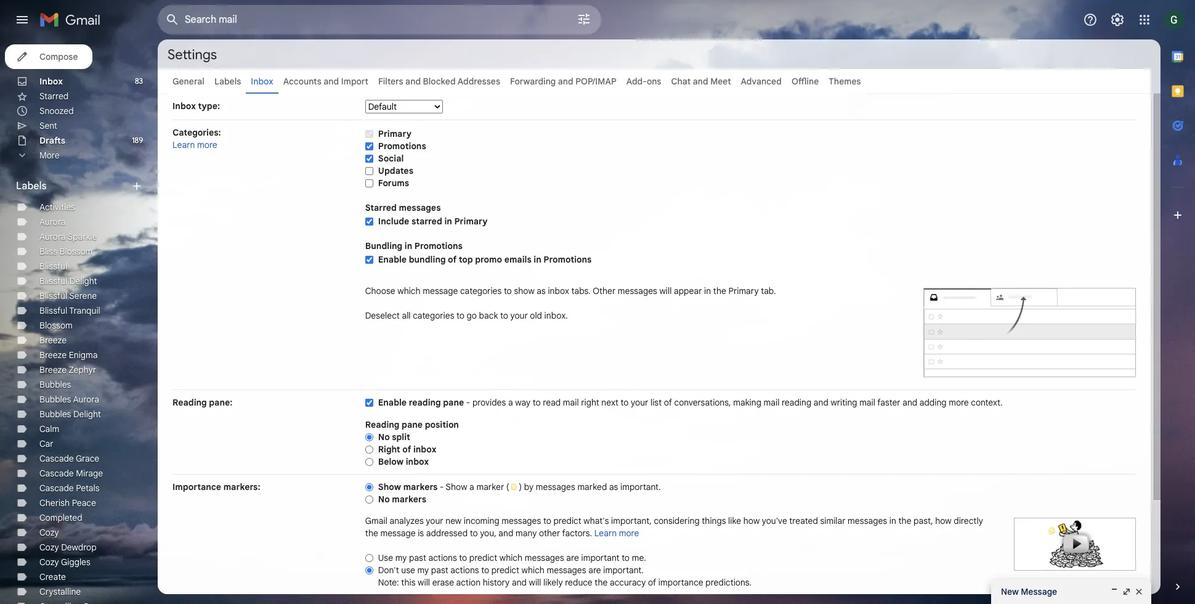 Task type: vqa. For each thing, say whether or not it's contained in the screenshot.
Project to the right
no



Task type: locate. For each thing, give the bounding box(es) containing it.
blissful for blissful delight
[[39, 276, 67, 287]]

starred
[[39, 91, 69, 102], [365, 202, 397, 213]]

markers for no
[[392, 494, 427, 505]]

2 vertical spatial predict
[[492, 565, 520, 576]]

1 vertical spatial important.
[[604, 565, 644, 576]]

blissful tranquil link
[[39, 305, 100, 316]]

actions inside don't use my past actions to predict which messages are important. note: this will erase action history and will likely reduce the accuracy of importance predictions.
[[451, 565, 479, 576]]

inbox up below inbox
[[414, 444, 437, 455]]

crystalline link
[[39, 586, 81, 597]]

1 vertical spatial -
[[440, 481, 444, 493]]

2 breeze from the top
[[39, 350, 67, 361]]

0 vertical spatial starred
[[39, 91, 69, 102]]

important.
[[621, 481, 661, 493], [604, 565, 644, 576]]

note:
[[378, 577, 399, 588]]

general
[[173, 76, 205, 87]]

and right chat
[[693, 76, 709, 87]]

1 horizontal spatial my
[[418, 565, 429, 576]]

bubbles down bubbles link
[[39, 394, 71, 405]]

to left me.
[[622, 552, 630, 563]]

which up history
[[500, 552, 523, 563]]

and right you,
[[499, 528, 514, 539]]

1 vertical spatial no
[[378, 494, 390, 505]]

2 vertical spatial more
[[619, 528, 639, 539]]

predict up factors.
[[554, 515, 582, 526]]

aurora down "activities"
[[39, 216, 66, 227]]

in left past,
[[890, 515, 897, 526]]

in inside gmail analyzes your new incoming messages to predict what's important, considering things like how you've treated similar messages in the past, how directly the message is addressed to you, and many other factors.
[[890, 515, 897, 526]]

more
[[39, 150, 59, 161]]

inbox type:
[[173, 100, 220, 112]]

1 vertical spatial actions
[[451, 565, 479, 576]]

of right accuracy
[[648, 577, 657, 588]]

0 vertical spatial are
[[567, 552, 579, 563]]

starred for starred messages
[[365, 202, 397, 213]]

labels heading
[[16, 180, 131, 192]]

3 bubbles from the top
[[39, 409, 71, 420]]

cascade for cascade petals
[[39, 483, 74, 494]]

blissful serene link
[[39, 290, 97, 301]]

more right adding
[[949, 397, 969, 408]]

delight down bubbles aurora
[[73, 409, 101, 420]]

use
[[378, 552, 393, 563]]

cascade mirage link
[[39, 468, 103, 479]]

how right the like at bottom
[[744, 515, 760, 526]]

below inbox
[[378, 456, 429, 467]]

0 vertical spatial aurora
[[39, 216, 66, 227]]

snoozed
[[39, 105, 74, 117]]

cozy link
[[39, 527, 59, 538]]

reduce
[[565, 577, 593, 588]]

2 horizontal spatial primary
[[729, 285, 759, 296]]

inbox link up the starred link
[[39, 76, 63, 87]]

1 horizontal spatial how
[[936, 515, 952, 526]]

1 breeze from the top
[[39, 335, 67, 346]]

1 vertical spatial breeze
[[39, 350, 67, 361]]

likely
[[544, 577, 563, 588]]

1 horizontal spatial inbox link
[[251, 76, 273, 87]]

0 horizontal spatial reading
[[409, 397, 441, 408]]

list
[[651, 397, 662, 408]]

message down bundling
[[423, 285, 458, 296]]

learn inside categories: learn more
[[173, 139, 195, 150]]

1 vertical spatial as
[[610, 481, 619, 493]]

no for no split
[[378, 431, 390, 443]]

aurora for aurora "link"
[[39, 216, 66, 227]]

0 vertical spatial as
[[537, 285, 546, 296]]

1 vertical spatial cozy
[[39, 542, 59, 553]]

enable down bundling
[[378, 254, 407, 265]]

2 vertical spatial which
[[522, 565, 545, 576]]

Enable bundling of top promo emails in Promotions checkbox
[[365, 255, 373, 264]]

1 vertical spatial message
[[381, 528, 416, 539]]

of up below inbox
[[403, 444, 411, 455]]

2 bubbles from the top
[[39, 394, 71, 405]]

past
[[409, 552, 427, 563], [431, 565, 449, 576]]

cozy down cozy link
[[39, 542, 59, 553]]

cascade up cherish
[[39, 483, 74, 494]]

1 cozy from the top
[[39, 527, 59, 538]]

1 vertical spatial markers
[[392, 494, 427, 505]]

past,
[[914, 515, 934, 526]]

show left marker
[[446, 481, 468, 493]]

marked
[[578, 481, 607, 493]]

enable for enable reading pane - provides a way to read mail right next to your list of conversations, making mail reading and writing mail faster and adding more context.
[[378, 397, 407, 408]]

aurora sparkle link
[[39, 231, 97, 242]]

crystalline
[[39, 586, 81, 597]]

analyzes
[[390, 515, 424, 526]]

message inside gmail analyzes your new incoming messages to predict what's important, considering things like how you've treated similar messages in the past, how directly the message is addressed to you, and many other factors.
[[381, 528, 416, 539]]

1 cascade from the top
[[39, 453, 74, 464]]

starred inside 'labels' navigation
[[39, 91, 69, 102]]

labels inside navigation
[[16, 180, 47, 192]]

a left marker
[[470, 481, 475, 493]]

inbox.
[[545, 310, 568, 321]]

1 horizontal spatial labels
[[214, 76, 241, 87]]

new message
[[1002, 586, 1058, 597]]

which up the likely
[[522, 565, 545, 576]]

blissful down blissful delight link
[[39, 290, 67, 301]]

0 vertical spatial delight
[[70, 276, 97, 287]]

0 vertical spatial my
[[396, 552, 407, 563]]

cascade
[[39, 453, 74, 464], [39, 468, 74, 479], [39, 483, 74, 494]]

primary up top
[[455, 216, 488, 227]]

1 horizontal spatial inbox
[[173, 100, 196, 112]]

past inside don't use my past actions to predict which messages are important. note: this will erase action history and will likely reduce the accuracy of importance predictions.
[[431, 565, 449, 576]]

0 vertical spatial cascade
[[39, 453, 74, 464]]

1 vertical spatial promotions
[[415, 240, 463, 251]]

3 cozy from the top
[[39, 557, 59, 568]]

more down categories: on the left
[[197, 139, 217, 150]]

inbox
[[39, 76, 63, 87], [251, 76, 273, 87], [173, 100, 196, 112]]

tab list
[[1161, 39, 1196, 560]]

of
[[448, 254, 457, 265], [664, 397, 673, 408], [403, 444, 411, 455], [648, 577, 657, 588]]

Primary checkbox
[[365, 129, 373, 139]]

no right 'no markers' option
[[378, 494, 390, 505]]

a left the way
[[508, 397, 513, 408]]

cascade for cascade mirage
[[39, 468, 74, 479]]

and left pop/imap
[[558, 76, 574, 87]]

bubbles
[[39, 379, 71, 390], [39, 394, 71, 405], [39, 409, 71, 420]]

1 horizontal spatial will
[[529, 577, 542, 588]]

blissful for blissful link
[[39, 261, 67, 272]]

3 cascade from the top
[[39, 483, 74, 494]]

0 horizontal spatial inbox
[[39, 76, 63, 87]]

1 vertical spatial reading
[[365, 419, 400, 430]]

and inside gmail analyzes your new incoming messages to predict what's important, considering things like how you've treated similar messages in the past, how directly the message is addressed to you, and many other factors.
[[499, 528, 514, 539]]

1 vertical spatial your
[[631, 397, 649, 408]]

are up don't use my past actions to predict which messages are important. note: this will erase action history and will likely reduce the accuracy of importance predictions.
[[567, 552, 579, 563]]

Search mail text field
[[185, 14, 542, 26]]

2 vertical spatial bubbles
[[39, 409, 71, 420]]

2 cozy from the top
[[39, 542, 59, 553]]

1 horizontal spatial -
[[467, 397, 471, 408]]

2 cascade from the top
[[39, 468, 74, 479]]

1 horizontal spatial more
[[619, 528, 639, 539]]

starred for the starred link
[[39, 91, 69, 102]]

0 vertical spatial labels
[[214, 76, 241, 87]]

1 horizontal spatial as
[[610, 481, 619, 493]]

Forums checkbox
[[365, 179, 373, 188]]

making
[[734, 397, 762, 408]]

social
[[378, 153, 404, 164]]

to left show
[[504, 285, 512, 296]]

pane
[[443, 397, 464, 408], [402, 419, 423, 430]]

to inside don't use my past actions to predict which messages are important. note: this will erase action history and will likely reduce the accuracy of importance predictions.
[[482, 565, 489, 576]]

reading
[[409, 397, 441, 408], [782, 397, 812, 408]]

1 horizontal spatial categories
[[460, 285, 502, 296]]

1 vertical spatial bubbles
[[39, 394, 71, 405]]

4 blissful from the top
[[39, 305, 67, 316]]

show
[[378, 481, 401, 493], [446, 481, 468, 493]]

0 horizontal spatial are
[[567, 552, 579, 563]]

inbox down the right of inbox
[[406, 456, 429, 467]]

1 horizontal spatial reading
[[365, 419, 400, 430]]

inbox
[[548, 285, 570, 296], [414, 444, 437, 455], [406, 456, 429, 467]]

0 horizontal spatial reading
[[173, 397, 207, 408]]

the down gmail
[[365, 528, 378, 539]]

don't use my past actions to predict which messages are important. note: this will erase action history and will likely reduce the accuracy of importance predictions.
[[378, 565, 752, 588]]

important. up important,
[[621, 481, 661, 493]]

inbox inside 'labels' navigation
[[39, 76, 63, 87]]

2 vertical spatial cascade
[[39, 483, 74, 494]]

advanced search options image
[[572, 7, 597, 31]]

No split radio
[[365, 433, 373, 442]]

cozy for cozy giggles
[[39, 557, 59, 568]]

and right history
[[512, 577, 527, 588]]

0 vertical spatial your
[[511, 310, 528, 321]]

0 vertical spatial more
[[197, 139, 217, 150]]

the right reduce
[[595, 577, 608, 588]]

labels for labels heading
[[16, 180, 47, 192]]

search mail image
[[162, 9, 184, 31]]

0 horizontal spatial as
[[537, 285, 546, 296]]

blossom down sparkle
[[60, 246, 93, 257]]

accounts and import link
[[283, 76, 369, 87]]

None radio
[[365, 483, 373, 492], [365, 566, 373, 575], [365, 483, 373, 492], [365, 566, 373, 575]]

promotions
[[378, 141, 426, 152], [415, 240, 463, 251], [544, 254, 592, 265]]

0 vertical spatial markers
[[404, 481, 438, 493]]

None search field
[[158, 5, 602, 35]]

addressed
[[426, 528, 468, 539]]

1 horizontal spatial are
[[589, 565, 601, 576]]

breeze zephyr link
[[39, 364, 96, 375]]

0 horizontal spatial show
[[378, 481, 401, 493]]

blissful down 'bliss' at the left
[[39, 261, 67, 272]]

predictions.
[[706, 577, 752, 588]]

2 enable from the top
[[378, 397, 407, 408]]

cascade grace link
[[39, 453, 99, 464]]

reading up no split
[[365, 419, 400, 430]]

mail right making
[[764, 397, 780, 408]]

cascade down cascade grace
[[39, 468, 74, 479]]

important. up accuracy
[[604, 565, 644, 576]]

0 vertical spatial learn
[[173, 139, 195, 150]]

1 vertical spatial are
[[589, 565, 601, 576]]

learn more
[[595, 528, 639, 539]]

breeze enigma link
[[39, 350, 98, 361]]

bubbles for delight
[[39, 409, 71, 420]]

split
[[392, 431, 410, 443]]

cozy for cozy dewdrop
[[39, 542, 59, 553]]

will left the likely
[[529, 577, 542, 588]]

bubbles for aurora
[[39, 394, 71, 405]]

inbox link right labels link
[[251, 76, 273, 87]]

1 horizontal spatial pane
[[443, 397, 464, 408]]

which
[[398, 285, 421, 296], [500, 552, 523, 563], [522, 565, 545, 576]]

giggles
[[61, 557, 91, 568]]

labels link
[[214, 76, 241, 87]]

deselect all categories to go back to your old inbox.
[[365, 310, 568, 321]]

0 horizontal spatial past
[[409, 552, 427, 563]]

aurora up bubbles delight
[[73, 394, 99, 405]]

2 vertical spatial promotions
[[544, 254, 592, 265]]

car link
[[39, 438, 53, 449]]

0 vertical spatial -
[[467, 397, 471, 408]]

1 horizontal spatial starred
[[365, 202, 397, 213]]

pop/imap
[[576, 76, 617, 87]]

starred up the snoozed link
[[39, 91, 69, 102]]

0 vertical spatial past
[[409, 552, 427, 563]]

below
[[378, 456, 404, 467]]

breeze up bubbles link
[[39, 364, 67, 375]]

reading left pane:
[[173, 397, 207, 408]]

1 vertical spatial past
[[431, 565, 449, 576]]

no up right
[[378, 431, 390, 443]]

main menu image
[[15, 12, 30, 27]]

gmail analyzes your new incoming messages to predict what's important, considering things like how you've treated similar messages in the past, how directly the message is addressed to you, and many other factors.
[[365, 515, 984, 539]]

2 blissful from the top
[[39, 276, 67, 287]]

predict down 'use my past actions to predict which messages are important to me.'
[[492, 565, 520, 576]]

messages up reduce
[[547, 565, 587, 576]]

cozy giggles link
[[39, 557, 91, 568]]

past up erase
[[431, 565, 449, 576]]

learn more link down categories: on the left
[[173, 139, 217, 150]]

0 horizontal spatial a
[[470, 481, 475, 493]]

0 vertical spatial predict
[[554, 515, 582, 526]]

calm link
[[39, 423, 59, 435]]

back
[[479, 310, 498, 321]]

inbox right labels link
[[251, 76, 273, 87]]

1 vertical spatial delight
[[73, 409, 101, 420]]

0 horizontal spatial mail
[[563, 397, 579, 408]]

breeze link
[[39, 335, 67, 346]]

2 no from the top
[[378, 494, 390, 505]]

use my past actions to predict which messages are important to me.
[[378, 552, 647, 563]]

cozy down completed
[[39, 527, 59, 538]]

actions up erase
[[429, 552, 457, 563]]

- left provides
[[467, 397, 471, 408]]

completed link
[[39, 512, 82, 523]]

similar
[[821, 515, 846, 526]]

bubbles down breeze zephyr
[[39, 379, 71, 390]]

inbox left type:
[[173, 100, 196, 112]]

1 vertical spatial pane
[[402, 419, 423, 430]]

the inside don't use my past actions to predict which messages are important. note: this will erase action history and will likely reduce the accuracy of importance predictions.
[[595, 577, 608, 588]]

reading up reading pane position
[[409, 397, 441, 408]]

choose
[[365, 285, 396, 296]]

0 vertical spatial learn more link
[[173, 139, 217, 150]]

2 horizontal spatial your
[[631, 397, 649, 408]]

189
[[132, 136, 143, 145]]

labels for labels link
[[214, 76, 241, 87]]

0 horizontal spatial inbox link
[[39, 76, 63, 87]]

bubbles up the calm
[[39, 409, 71, 420]]

inbox for 1st inbox link
[[39, 76, 63, 87]]

2 horizontal spatial more
[[949, 397, 969, 408]]

as right marked
[[610, 481, 619, 493]]

as
[[537, 285, 546, 296], [610, 481, 619, 493]]

1 vertical spatial more
[[949, 397, 969, 408]]

3 breeze from the top
[[39, 364, 67, 375]]

markers:
[[224, 481, 260, 493]]

inbox up the starred link
[[39, 76, 63, 87]]

deselect
[[365, 310, 400, 321]]

peace
[[72, 497, 96, 509]]

breeze down breeze link
[[39, 350, 67, 361]]

show up no markers
[[378, 481, 401, 493]]

0 horizontal spatial primary
[[378, 128, 412, 139]]

more down important,
[[619, 528, 639, 539]]

0 vertical spatial promotions
[[378, 141, 426, 152]]

message down the analyzes
[[381, 528, 416, 539]]

predict down you,
[[470, 552, 498, 563]]

will left appear
[[660, 285, 672, 296]]

1 vertical spatial enable
[[378, 397, 407, 408]]

0 vertical spatial enable
[[378, 254, 407, 265]]

and left writing
[[814, 397, 829, 408]]

3 blissful from the top
[[39, 290, 67, 301]]

choose which message categories to show as inbox tabs. other messages will appear in the primary tab.
[[365, 285, 777, 296]]

2 vertical spatial breeze
[[39, 364, 67, 375]]

to left go
[[457, 310, 465, 321]]

your up addressed
[[426, 515, 444, 526]]

bliss blossom link
[[39, 246, 93, 257]]

learn
[[173, 139, 195, 150], [595, 528, 617, 539]]

0 vertical spatial blossom
[[60, 246, 93, 257]]

Below inbox radio
[[365, 457, 373, 467]]

No markers radio
[[365, 495, 373, 504]]

and inside don't use my past actions to predict which messages are important. note: this will erase action history and will likely reduce the accuracy of importance predictions.
[[512, 577, 527, 588]]

appear
[[674, 285, 702, 296]]

like
[[729, 515, 742, 526]]

cozy
[[39, 527, 59, 538], [39, 542, 59, 553], [39, 557, 59, 568]]

no split
[[378, 431, 410, 443]]

1 horizontal spatial learn more link
[[595, 528, 639, 539]]

0 horizontal spatial learn
[[173, 139, 195, 150]]

my right use at the left bottom of the page
[[418, 565, 429, 576]]

categories right 'all'
[[413, 310, 455, 321]]

1 horizontal spatial past
[[431, 565, 449, 576]]

reading left writing
[[782, 397, 812, 408]]

1 no from the top
[[378, 431, 390, 443]]

are inside don't use my past actions to predict which messages are important. note: this will erase action history and will likely reduce the accuracy of importance predictions.
[[589, 565, 601, 576]]

a
[[508, 397, 513, 408], [470, 481, 475, 493]]

primary up social
[[378, 128, 412, 139]]

as right show
[[537, 285, 546, 296]]

markers
[[404, 481, 438, 493], [392, 494, 427, 505]]

Promotions checkbox
[[365, 142, 373, 151]]

important,
[[612, 515, 652, 526]]

delight up serene
[[70, 276, 97, 287]]

2 vertical spatial cozy
[[39, 557, 59, 568]]

adding
[[920, 397, 947, 408]]

factors.
[[563, 528, 592, 539]]

2 vertical spatial inbox
[[406, 456, 429, 467]]

None checkbox
[[365, 398, 373, 407]]

0 horizontal spatial message
[[381, 528, 416, 539]]

past up use at the left bottom of the page
[[409, 552, 427, 563]]

0 horizontal spatial more
[[197, 139, 217, 150]]

1 vertical spatial my
[[418, 565, 429, 576]]

cozy up create
[[39, 557, 59, 568]]

advanced link
[[741, 76, 782, 87]]

enable up reading pane position
[[378, 397, 407, 408]]

tabs.
[[572, 285, 591, 296]]

2 vertical spatial your
[[426, 515, 444, 526]]

blossom
[[60, 246, 93, 257], [39, 320, 73, 331]]

no for no markers
[[378, 494, 390, 505]]

pane:
[[209, 397, 233, 408]]

1 reading from the left
[[409, 397, 441, 408]]

promotions up bundling
[[415, 240, 463, 251]]

0 horizontal spatial my
[[396, 552, 407, 563]]

are down important
[[589, 565, 601, 576]]

0 vertical spatial a
[[508, 397, 513, 408]]

0 vertical spatial cozy
[[39, 527, 59, 538]]

cascade down car
[[39, 453, 74, 464]]

labels up type:
[[214, 76, 241, 87]]

1 enable from the top
[[378, 254, 407, 265]]

compose
[[39, 51, 78, 62]]

1 blissful from the top
[[39, 261, 67, 272]]

promotions up choose which message categories to show as inbox tabs. other messages will appear in the primary tab.
[[544, 254, 592, 265]]

1 vertical spatial a
[[470, 481, 475, 493]]

0 horizontal spatial labels
[[16, 180, 47, 192]]

0 vertical spatial inbox
[[548, 285, 570, 296]]

pane up split
[[402, 419, 423, 430]]

link to an instructional video for priority inbox image
[[1015, 518, 1137, 571]]

messages inside don't use my past actions to predict which messages are important. note: this will erase action history and will likely reduce the accuracy of importance predictions.
[[547, 565, 587, 576]]

starred messages
[[365, 202, 441, 213]]

and
[[324, 76, 339, 87], [406, 76, 421, 87], [558, 76, 574, 87], [693, 76, 709, 87], [814, 397, 829, 408], [903, 397, 918, 408], [499, 528, 514, 539], [512, 577, 527, 588]]



Task type: describe. For each thing, give the bounding box(es) containing it.
in right starred
[[445, 216, 452, 227]]

cascade petals link
[[39, 483, 100, 494]]

support image
[[1084, 12, 1098, 27]]

blissful serene
[[39, 290, 97, 301]]

0 vertical spatial which
[[398, 285, 421, 296]]

accounts
[[283, 76, 322, 87]]

enable for enable bundling of top promo emails in promotions
[[378, 254, 407, 265]]

0 horizontal spatial will
[[418, 577, 430, 588]]

grace
[[76, 453, 99, 464]]

important. inside don't use my past actions to predict which messages are important. note: this will erase action history and will likely reduce the accuracy of importance predictions.
[[604, 565, 644, 576]]

3 mail from the left
[[860, 397, 876, 408]]

0 vertical spatial message
[[423, 285, 458, 296]]

incoming
[[464, 515, 500, 526]]

breeze for breeze zephyr
[[39, 364, 67, 375]]

breeze for breeze link
[[39, 335, 67, 346]]

my inside don't use my past actions to predict which messages are important. note: this will erase action history and will likely reduce the accuracy of importance predictions.
[[418, 565, 429, 576]]

offline
[[792, 76, 819, 87]]

2 vertical spatial primary
[[729, 285, 759, 296]]

many
[[516, 528, 537, 539]]

labels navigation
[[0, 39, 158, 604]]

which inside don't use my past actions to predict which messages are important. note: this will erase action history and will likely reduce the accuracy of importance predictions.
[[522, 565, 545, 576]]

0 vertical spatial categories
[[460, 285, 502, 296]]

of inside don't use my past actions to predict which messages are important. note: this will erase action history and will likely reduce the accuracy of importance predictions.
[[648, 577, 657, 588]]

add-ons link
[[627, 76, 662, 87]]

in right emails
[[534, 254, 542, 265]]

completed
[[39, 512, 82, 523]]

enable bundling of top promo emails in promotions
[[378, 254, 592, 265]]

2 horizontal spatial will
[[660, 285, 672, 296]]

cherish peace
[[39, 497, 96, 509]]

bubbles delight
[[39, 409, 101, 420]]

0 horizontal spatial -
[[440, 481, 444, 493]]

breeze zephyr
[[39, 364, 96, 375]]

emails
[[505, 254, 532, 265]]

delight for bubbles delight
[[73, 409, 101, 420]]

read
[[543, 397, 561, 408]]

to left you,
[[470, 528, 478, 539]]

bubbles delight link
[[39, 409, 101, 420]]

minimize image
[[1110, 587, 1120, 597]]

1 inbox link from the left
[[39, 76, 63, 87]]

1 vertical spatial which
[[500, 552, 523, 563]]

1 horizontal spatial a
[[508, 397, 513, 408]]

2 reading from the left
[[782, 397, 812, 408]]

by
[[524, 481, 534, 493]]

dewdrop
[[61, 542, 97, 553]]

1 mail from the left
[[563, 397, 579, 408]]

pop out image
[[1122, 587, 1132, 597]]

and right faster
[[903, 397, 918, 408]]

cherish
[[39, 497, 70, 509]]

1 how from the left
[[744, 515, 760, 526]]

1 horizontal spatial your
[[511, 310, 528, 321]]

Social checkbox
[[365, 154, 373, 163]]

chat and meet
[[672, 76, 731, 87]]

drafts
[[39, 135, 65, 146]]

Use my past actions to predict which messages are important to me. radio
[[365, 553, 373, 563]]

Right of inbox radio
[[365, 445, 373, 454]]

delight for blissful delight
[[70, 276, 97, 287]]

show
[[514, 285, 535, 296]]

1 vertical spatial blossom
[[39, 320, 73, 331]]

enigma
[[69, 350, 98, 361]]

cascade petals
[[39, 483, 100, 494]]

messages right by
[[536, 481, 576, 493]]

general link
[[173, 76, 205, 87]]

all
[[402, 310, 411, 321]]

cherish peace link
[[39, 497, 96, 509]]

erase
[[433, 577, 454, 588]]

use
[[401, 565, 415, 576]]

aurora for aurora sparkle
[[39, 231, 66, 242]]

you've
[[762, 515, 788, 526]]

(
[[507, 481, 510, 493]]

1 bubbles from the top
[[39, 379, 71, 390]]

meet
[[711, 76, 731, 87]]

blissful delight
[[39, 276, 97, 287]]

2 how from the left
[[936, 515, 952, 526]]

blissful for blissful serene
[[39, 290, 67, 301]]

1 vertical spatial inbox
[[414, 444, 437, 455]]

messages right other
[[618, 285, 658, 296]]

messages up starred
[[399, 202, 441, 213]]

1 vertical spatial learn
[[595, 528, 617, 539]]

your inside gmail analyzes your new incoming messages to predict what's important, considering things like how you've treated similar messages in the past, how directly the message is addressed to you, and many other factors.
[[426, 515, 444, 526]]

type:
[[198, 100, 220, 112]]

offline link
[[792, 76, 819, 87]]

import
[[341, 76, 369, 87]]

predict inside don't use my past actions to predict which messages are important. note: this will erase action history and will likely reduce the accuracy of importance predictions.
[[492, 565, 520, 576]]

)
[[519, 481, 522, 493]]

reading for reading pane:
[[173, 397, 207, 408]]

inbox for inbox type:
[[173, 100, 196, 112]]

inbox for first inbox link from the right
[[251, 76, 273, 87]]

cascade mirage
[[39, 468, 103, 479]]

sent
[[39, 120, 57, 131]]

other
[[593, 285, 616, 296]]

reading for reading pane position
[[365, 419, 400, 430]]

categories:
[[173, 127, 221, 138]]

advanced
[[741, 76, 782, 87]]

predict inside gmail analyzes your new incoming messages to predict what's important, considering things like how you've treated similar messages in the past, how directly the message is addressed to you, and many other factors.
[[554, 515, 582, 526]]

Include starred in Primary checkbox
[[365, 217, 373, 226]]

reading pane position
[[365, 419, 459, 430]]

activities
[[39, 202, 75, 213]]

gmail
[[365, 515, 388, 526]]

compose button
[[5, 44, 93, 69]]

in up bundling
[[405, 240, 413, 251]]

close image
[[1135, 587, 1145, 597]]

faster
[[878, 397, 901, 408]]

don't
[[378, 565, 399, 576]]

markers for show
[[404, 481, 438, 493]]

the right appear
[[714, 285, 727, 296]]

history
[[483, 577, 510, 588]]

0 vertical spatial important.
[[621, 481, 661, 493]]

aurora link
[[39, 216, 66, 227]]

to up the action
[[459, 552, 467, 563]]

bundling
[[409, 254, 446, 265]]

breeze enigma
[[39, 350, 98, 361]]

mirage
[[76, 468, 103, 479]]

1 horizontal spatial primary
[[455, 216, 488, 227]]

and right filters
[[406, 76, 421, 87]]

chat
[[672, 76, 691, 87]]

messages down other
[[525, 552, 565, 563]]

important
[[582, 552, 620, 563]]

promo
[[475, 254, 502, 265]]

to up other
[[544, 515, 552, 526]]

cascade for cascade grace
[[39, 453, 74, 464]]

the left past,
[[899, 515, 912, 526]]

messages right similar
[[848, 515, 888, 526]]

this
[[401, 577, 416, 588]]

right
[[581, 397, 600, 408]]

aurora sparkle
[[39, 231, 97, 242]]

bundling in promotions
[[365, 240, 463, 251]]

reading pane:
[[173, 397, 233, 408]]

of left top
[[448, 254, 457, 265]]

0 horizontal spatial learn more link
[[173, 139, 217, 150]]

settings image
[[1111, 12, 1126, 27]]

serene
[[69, 290, 97, 301]]

2 show from the left
[[446, 481, 468, 493]]

0 vertical spatial pane
[[443, 397, 464, 408]]

Updates checkbox
[[365, 166, 373, 176]]

to right next
[[621, 397, 629, 408]]

2 mail from the left
[[764, 397, 780, 408]]

create link
[[39, 571, 66, 583]]

gmail image
[[39, 7, 107, 32]]

0 vertical spatial actions
[[429, 552, 457, 563]]

more inside categories: learn more
[[197, 139, 217, 150]]

forwarding and pop/imap
[[510, 76, 617, 87]]

to right "back"
[[500, 310, 508, 321]]

1 vertical spatial predict
[[470, 552, 498, 563]]

2 vertical spatial aurora
[[73, 394, 99, 405]]

tranquil
[[69, 305, 100, 316]]

chat and meet link
[[672, 76, 731, 87]]

blissful link
[[39, 261, 67, 272]]

action
[[457, 577, 481, 588]]

filters
[[378, 76, 403, 87]]

of right list in the bottom right of the page
[[664, 397, 673, 408]]

calm
[[39, 423, 59, 435]]

in right appear
[[705, 285, 711, 296]]

1 show from the left
[[378, 481, 401, 493]]

to right the way
[[533, 397, 541, 408]]

updates
[[378, 165, 414, 176]]

1 vertical spatial categories
[[413, 310, 455, 321]]

activities link
[[39, 202, 75, 213]]

messages up many on the left
[[502, 515, 541, 526]]

2 inbox link from the left
[[251, 76, 273, 87]]

blocked
[[423, 76, 456, 87]]

new
[[1002, 586, 1019, 597]]

and left import
[[324, 76, 339, 87]]

blissful for blissful tranquil
[[39, 305, 67, 316]]

way
[[515, 397, 531, 408]]

cozy giggles
[[39, 557, 91, 568]]

cozy for cozy link
[[39, 527, 59, 538]]

include
[[378, 216, 410, 227]]

breeze for breeze enigma
[[39, 350, 67, 361]]

new
[[446, 515, 462, 526]]

blossom link
[[39, 320, 73, 331]]



